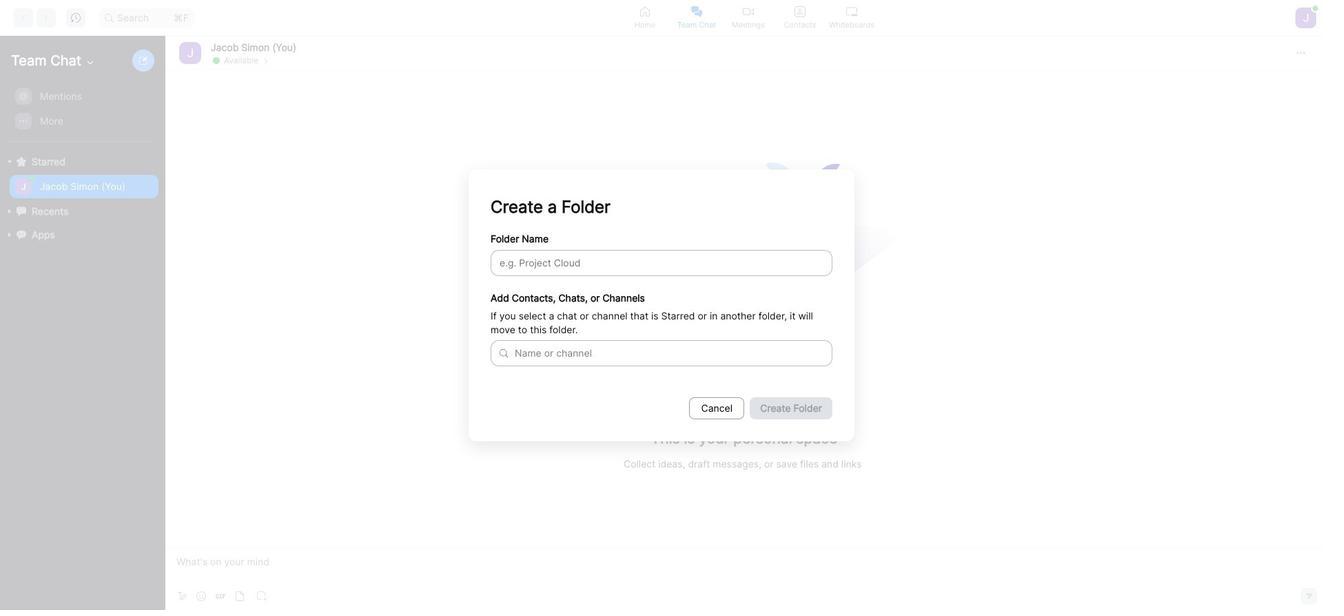 Task type: locate. For each thing, give the bounding box(es) containing it.
profile contact image
[[795, 6, 806, 17], [795, 6, 806, 17]]

magnifier image
[[105, 13, 113, 22]]

team chat image
[[691, 6, 702, 17]]

tab list
[[619, 0, 878, 35]]

home small image
[[640, 6, 651, 17]]

e.g. Project Cloud text field
[[491, 250, 833, 276]]

home small image
[[640, 6, 651, 17]]

triangle right image
[[6, 158, 14, 166]]

2 chevron right small image from the top
[[262, 57, 270, 65]]

chevron right small image
[[262, 55, 270, 65], [262, 57, 270, 65]]

tree
[[0, 83, 163, 261]]

video on image
[[743, 6, 754, 17], [743, 6, 754, 17]]

group
[[0, 84, 159, 142]]

magnifier image
[[105, 13, 113, 22], [500, 349, 508, 357], [500, 349, 508, 357]]

None text field
[[515, 346, 518, 360]]

whiteboard small image
[[846, 6, 857, 17], [846, 6, 857, 17]]

online image
[[213, 57, 220, 64], [213, 57, 220, 64]]



Task type: describe. For each thing, give the bounding box(es) containing it.
new image
[[139, 57, 147, 65]]

starred tree item
[[6, 150, 159, 174]]

star image
[[17, 157, 26, 167]]

new image
[[139, 57, 147, 65]]

star image
[[17, 157, 26, 167]]

triangle right image
[[6, 158, 14, 166]]

screenshot image
[[257, 592, 267, 602]]

screenshot image
[[257, 592, 267, 602]]

1 chevron right small image from the top
[[262, 55, 270, 65]]

team chat image
[[691, 6, 702, 17]]



Task type: vqa. For each thing, say whether or not it's contained in the screenshot.
'PM' popup button
no



